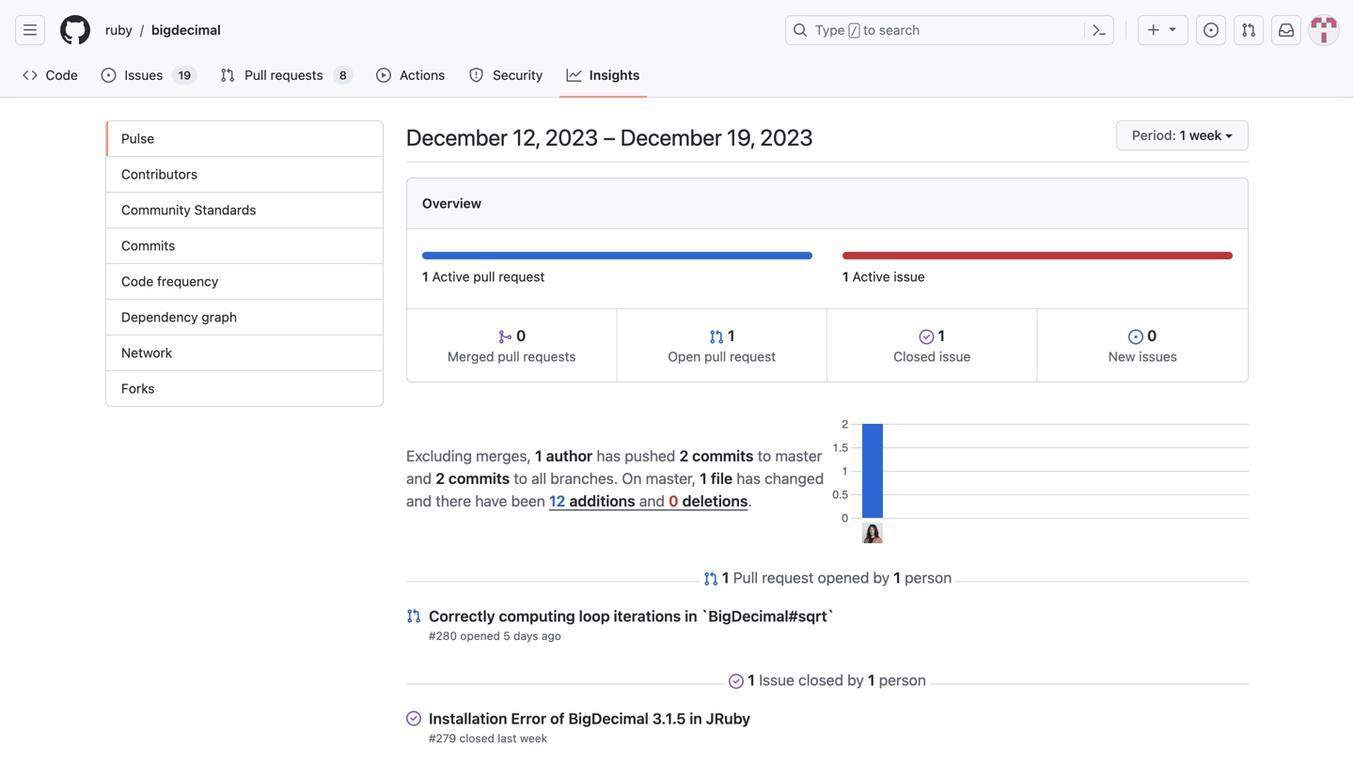 Task type: vqa. For each thing, say whether or not it's contained in the screenshot.
computing
yes



Task type: describe. For each thing, give the bounding box(es) containing it.
file
[[711, 470, 733, 488]]

triangle down image
[[1166, 21, 1181, 36]]

active for active issue
[[853, 269, 891, 285]]

community standards link
[[106, 193, 383, 229]]

december 12, 2023 – december 19, 2023
[[406, 124, 814, 151]]

error
[[511, 710, 547, 728]]

iterations
[[614, 608, 681, 626]]

jruby
[[706, 710, 751, 728]]

actions link
[[369, 61, 454, 89]]

2 commits to all branches.   on master, 1 file
[[436, 470, 733, 488]]

standards
[[194, 202, 256, 218]]

correctly
[[429, 608, 495, 626]]

master
[[776, 447, 823, 465]]

network link
[[106, 336, 383, 372]]

excluding
[[406, 447, 472, 465]]

#280
[[429, 630, 457, 643]]

contributors
[[121, 167, 198, 182]]

computing
[[499, 608, 576, 626]]

to for type / to search
[[864, 22, 876, 38]]

opened inside correctly computing loop iterations in `bigdecimal#sqrt` #280 opened 5 days ago
[[460, 630, 500, 643]]

new
[[1109, 349, 1136, 365]]

closed image
[[406, 712, 422, 727]]

on
[[622, 470, 642, 488]]

bigdecimal
[[569, 710, 649, 728]]

to master and
[[406, 447, 823, 488]]

0 vertical spatial requests
[[271, 67, 323, 83]]

changed
[[765, 470, 824, 488]]

in inside correctly computing loop iterations in `bigdecimal#sqrt` #280 opened 5 days ago
[[685, 608, 698, 626]]

loop
[[579, 608, 610, 626]]

pulse
[[121, 131, 154, 146]]

deletions
[[683, 492, 748, 510]]

12 additions and 0 deletions .
[[549, 492, 753, 510]]

0 vertical spatial issue
[[894, 269, 926, 285]]

git pull request image for 1
[[704, 572, 719, 587]]

and for has changed and there have been
[[406, 492, 432, 510]]

installation error of bigdecimal 3.1.5 in jruby #279 closed last week
[[429, 710, 751, 746]]

and for to master and
[[406, 470, 432, 488]]

code frequency
[[121, 274, 218, 289]]

0 horizontal spatial commits
[[449, 470, 510, 488]]

0 vertical spatial pull
[[245, 67, 267, 83]]

12,
[[513, 124, 540, 151]]

dependency
[[121, 310, 198, 325]]

1 horizontal spatial closed
[[799, 672, 844, 690]]

and for 12 additions and 0 deletions .
[[640, 492, 665, 510]]

ruby
[[105, 22, 133, 38]]

community
[[121, 202, 191, 218]]

network
[[121, 345, 172, 361]]

open
[[668, 349, 701, 365]]

ruby link
[[98, 15, 140, 45]]

there
[[436, 492, 471, 510]]

1 horizontal spatial week
[[1190, 127, 1223, 143]]

code link
[[15, 61, 86, 89]]

1 issue         closed by 1 person
[[748, 672, 927, 690]]

insights link
[[560, 61, 648, 89]]

play image
[[376, 68, 391, 83]]

frequency
[[157, 274, 218, 289]]

issue closed image
[[729, 675, 744, 690]]

insights element
[[105, 120, 384, 407]]

week inside installation error of bigdecimal 3.1.5 in jruby #279 closed last week
[[520, 732, 548, 746]]

pushed
[[625, 447, 676, 465]]

bigdecimal
[[151, 22, 221, 38]]

forks link
[[106, 372, 383, 406]]

3.1.5
[[653, 710, 686, 728]]

19,
[[727, 124, 755, 151]]

dependency graph link
[[106, 300, 383, 336]]

request for open
[[730, 349, 776, 365]]

.
[[748, 492, 753, 510]]

security link
[[462, 61, 552, 89]]

author
[[546, 447, 593, 465]]

merged pull requests
[[448, 349, 576, 365]]

open pull request
[[668, 349, 776, 365]]

security
[[493, 67, 543, 83]]

master,
[[646, 470, 696, 488]]

closed issue
[[894, 349, 971, 365]]

shield image
[[469, 68, 484, 83]]

0 horizontal spatial 2
[[436, 470, 445, 488]]

notifications image
[[1280, 23, 1295, 38]]

0 for pull
[[513, 327, 526, 345]]

list containing ruby / bigdecimal
[[98, 15, 774, 45]]

commits link
[[106, 229, 383, 264]]

1 active issue
[[843, 269, 926, 285]]

1 horizontal spatial commits
[[693, 447, 754, 465]]

period: 1 week
[[1133, 127, 1223, 143]]

`bigdecimal#sqrt`
[[702, 608, 835, 626]]

branches.
[[551, 470, 618, 488]]

1 active pull request
[[422, 269, 545, 285]]

dependency graph
[[121, 310, 237, 325]]

merges,
[[476, 447, 531, 465]]



Task type: locate. For each thing, give the bounding box(es) containing it.
and inside to master and
[[406, 470, 432, 488]]

been
[[511, 492, 546, 510]]

has up .
[[737, 470, 761, 488]]

0 vertical spatial by
[[874, 569, 890, 587]]

pull up the "pulse" link
[[245, 67, 267, 83]]

1 vertical spatial git pull request image
[[406, 609, 422, 624]]

1 active from the left
[[432, 269, 470, 285]]

0 horizontal spatial to
[[514, 470, 528, 488]]

2 horizontal spatial 0
[[1144, 327, 1158, 345]]

2 active from the left
[[853, 269, 891, 285]]

has up branches.
[[597, 447, 621, 465]]

1 horizontal spatial /
[[851, 24, 858, 38]]

closed down installation
[[460, 732, 495, 746]]

0 vertical spatial to
[[864, 22, 876, 38]]

requests left 8
[[271, 67, 323, 83]]

ruby / bigdecimal
[[105, 22, 221, 38]]

request
[[499, 269, 545, 285], [730, 349, 776, 365], [762, 569, 814, 587]]

1 horizontal spatial december
[[621, 124, 722, 151]]

to for 2 commits to all branches.   on master, 1 file
[[514, 470, 528, 488]]

last
[[498, 732, 517, 746]]

code down commits
[[121, 274, 154, 289]]

code for code
[[46, 67, 78, 83]]

1 horizontal spatial pull
[[734, 569, 758, 587]]

pull for 1
[[705, 349, 727, 365]]

pull requests
[[245, 67, 323, 83]]

week down error
[[520, 732, 548, 746]]

1 horizontal spatial git pull request image
[[709, 330, 724, 345]]

insights
[[590, 67, 640, 83]]

graph
[[202, 310, 237, 325]]

1 horizontal spatial issue
[[940, 349, 971, 365]]

1 horizontal spatial git pull request image
[[704, 572, 719, 587]]

december down shield icon
[[406, 124, 508, 151]]

opened up `bigdecimal#sqrt`
[[818, 569, 870, 587]]

1
[[1180, 127, 1187, 143], [422, 269, 429, 285], [843, 269, 849, 285], [724, 327, 735, 345], [935, 327, 946, 345], [535, 447, 543, 465], [700, 470, 707, 488], [723, 569, 730, 587], [894, 569, 901, 587], [748, 672, 755, 690], [868, 672, 876, 690]]

git pull request image up `bigdecimal#sqrt`
[[704, 572, 719, 587]]

list
[[98, 15, 774, 45]]

issue closed image
[[920, 330, 935, 345]]

1 vertical spatial requests
[[523, 349, 576, 365]]

all
[[532, 470, 547, 488]]

git pull request image up open pull request
[[709, 330, 724, 345]]

to
[[864, 22, 876, 38], [758, 447, 772, 465], [514, 470, 528, 488]]

1 vertical spatial commits
[[449, 470, 510, 488]]

have
[[475, 492, 508, 510]]

to left all
[[514, 470, 528, 488]]

1 horizontal spatial 2
[[680, 447, 689, 465]]

#279
[[429, 732, 456, 746]]

0 horizontal spatial issue opened image
[[1129, 330, 1144, 345]]

request up git merge image
[[499, 269, 545, 285]]

0 vertical spatial git pull request image
[[1242, 23, 1257, 38]]

0 horizontal spatial week
[[520, 732, 548, 746]]

0 horizontal spatial has
[[597, 447, 621, 465]]

1 vertical spatial has
[[737, 470, 761, 488]]

0 vertical spatial week
[[1190, 127, 1223, 143]]

issue up issue closed image
[[894, 269, 926, 285]]

community standards
[[121, 202, 256, 218]]

0 horizontal spatial requests
[[271, 67, 323, 83]]

/
[[140, 22, 144, 38], [851, 24, 858, 38]]

1 vertical spatial week
[[520, 732, 548, 746]]

1 2023 from the left
[[545, 124, 599, 151]]

git pull request image
[[709, 330, 724, 345], [406, 609, 422, 624]]

person
[[905, 569, 952, 587], [879, 672, 927, 690]]

1 vertical spatial closed
[[460, 732, 495, 746]]

2 vertical spatial git pull request image
[[704, 572, 719, 587]]

0 horizontal spatial december
[[406, 124, 508, 151]]

12
[[549, 492, 566, 510]]

0 vertical spatial opened
[[818, 569, 870, 587]]

request right open
[[730, 349, 776, 365]]

/ for type
[[851, 24, 858, 38]]

git pull request image left notifications icon
[[1242, 23, 1257, 38]]

0 vertical spatial code
[[46, 67, 78, 83]]

week
[[1190, 127, 1223, 143], [520, 732, 548, 746]]

in inside installation error of bigdecimal 3.1.5 in jruby #279 closed last week
[[690, 710, 703, 728]]

0 horizontal spatial pull
[[245, 67, 267, 83]]

issue opened image up new issues
[[1129, 330, 1144, 345]]

0 horizontal spatial /
[[140, 22, 144, 38]]

1 vertical spatial pull
[[734, 569, 758, 587]]

1 pull request opened by 1 person
[[723, 569, 952, 587]]

week right period:
[[1190, 127, 1223, 143]]

1 horizontal spatial active
[[853, 269, 891, 285]]

in
[[685, 608, 698, 626], [690, 710, 703, 728]]

pull
[[245, 67, 267, 83], [734, 569, 758, 587]]

0 vertical spatial issue opened image
[[1204, 23, 1219, 38]]

2 horizontal spatial to
[[864, 22, 876, 38]]

code for code frequency
[[121, 274, 154, 289]]

of
[[551, 710, 565, 728]]

1 vertical spatial in
[[690, 710, 703, 728]]

and inside the has changed and there have been
[[406, 492, 432, 510]]

period:
[[1133, 127, 1177, 143]]

requests
[[271, 67, 323, 83], [523, 349, 576, 365]]

requests right merged
[[523, 349, 576, 365]]

code right code icon
[[46, 67, 78, 83]]

pull
[[474, 269, 495, 285], [498, 349, 520, 365], [705, 349, 727, 365]]

excluding merges, 1 author has pushed 2 commits
[[406, 447, 754, 465]]

request for 1
[[762, 569, 814, 587]]

0 vertical spatial has
[[597, 447, 621, 465]]

0 horizontal spatial 2023
[[545, 124, 599, 151]]

1 vertical spatial git pull request image
[[220, 68, 235, 83]]

0 vertical spatial commits
[[693, 447, 754, 465]]

2 vertical spatial to
[[514, 470, 528, 488]]

ago
[[542, 630, 562, 643]]

git pull request image left correctly
[[406, 609, 422, 624]]

overview
[[422, 196, 482, 211]]

/ for ruby
[[140, 22, 144, 38]]

0 horizontal spatial by
[[848, 672, 864, 690]]

0 vertical spatial request
[[499, 269, 545, 285]]

forks
[[121, 381, 155, 397]]

december right –
[[621, 124, 722, 151]]

git pull request image
[[1242, 23, 1257, 38], [220, 68, 235, 83], [704, 572, 719, 587]]

1 vertical spatial request
[[730, 349, 776, 365]]

to left master
[[758, 447, 772, 465]]

type / to search
[[816, 22, 920, 38]]

0 vertical spatial person
[[905, 569, 952, 587]]

in right 3.1.5 at bottom
[[690, 710, 703, 728]]

0 horizontal spatial closed
[[460, 732, 495, 746]]

search
[[880, 22, 920, 38]]

0 horizontal spatial 0
[[513, 327, 526, 345]]

0 down master,
[[669, 492, 679, 510]]

commits up file
[[693, 447, 754, 465]]

1 horizontal spatial issue opened image
[[1204, 23, 1219, 38]]

1 vertical spatial issue
[[940, 349, 971, 365]]

8
[[340, 69, 347, 82]]

2
[[680, 447, 689, 465], [436, 470, 445, 488]]

0 up new issues
[[1144, 327, 1158, 345]]

issue
[[759, 672, 795, 690]]

/ inside type / to search
[[851, 24, 858, 38]]

1 horizontal spatial opened
[[818, 569, 870, 587]]

code image
[[23, 68, 38, 83]]

2 horizontal spatial git pull request image
[[1242, 23, 1257, 38]]

homepage image
[[60, 15, 90, 45]]

installation
[[429, 710, 508, 728]]

opened left 5
[[460, 630, 500, 643]]

1 horizontal spatial has
[[737, 470, 761, 488]]

0 for issues
[[1144, 327, 1158, 345]]

days
[[514, 630, 539, 643]]

2 down excluding
[[436, 470, 445, 488]]

installation error of bigdecimal 3.1.5 in jruby link
[[429, 710, 751, 728]]

pulse link
[[106, 121, 383, 157]]

1 vertical spatial to
[[758, 447, 772, 465]]

type
[[816, 22, 845, 38]]

2 2023 from the left
[[760, 124, 814, 151]]

pull for 0
[[498, 349, 520, 365]]

1 horizontal spatial 0
[[669, 492, 679, 510]]

commits
[[121, 238, 175, 254]]

additions
[[570, 492, 636, 510]]

–
[[604, 124, 616, 151]]

0 horizontal spatial issue
[[894, 269, 926, 285]]

command palette image
[[1092, 23, 1107, 38]]

git pull request image for pull requests
[[220, 68, 235, 83]]

by
[[874, 569, 890, 587], [848, 672, 864, 690]]

2 horizontal spatial pull
[[705, 349, 727, 365]]

1 vertical spatial opened
[[460, 630, 500, 643]]

0 horizontal spatial git pull request image
[[220, 68, 235, 83]]

/ right type
[[851, 24, 858, 38]]

has inside the has changed and there have been
[[737, 470, 761, 488]]

active for active pull request
[[432, 269, 470, 285]]

2023
[[545, 124, 599, 151], [760, 124, 814, 151]]

1 horizontal spatial 2023
[[760, 124, 814, 151]]

commits up have
[[449, 470, 510, 488]]

19
[[178, 69, 191, 82]]

contributors link
[[106, 157, 383, 193]]

and down excluding
[[406, 470, 432, 488]]

code frequency link
[[106, 264, 383, 300]]

issue opened image right triangle down icon
[[1204, 23, 1219, 38]]

1 horizontal spatial pull
[[498, 349, 520, 365]]

/ inside "ruby / bigdecimal"
[[140, 22, 144, 38]]

closed
[[799, 672, 844, 690], [460, 732, 495, 746]]

pull down git merge image
[[498, 349, 520, 365]]

code inside insights element
[[121, 274, 154, 289]]

0 vertical spatial 2
[[680, 447, 689, 465]]

issue
[[894, 269, 926, 285], [940, 349, 971, 365]]

0 up merged pull requests
[[513, 327, 526, 345]]

0 vertical spatial git pull request image
[[709, 330, 724, 345]]

closed right issue
[[799, 672, 844, 690]]

1 horizontal spatial to
[[758, 447, 772, 465]]

in right iterations
[[685, 608, 698, 626]]

0 horizontal spatial git pull request image
[[406, 609, 422, 624]]

issues
[[1140, 349, 1178, 365]]

1 horizontal spatial requests
[[523, 349, 576, 365]]

has
[[597, 447, 621, 465], [737, 470, 761, 488]]

0 horizontal spatial code
[[46, 67, 78, 83]]

1 horizontal spatial by
[[874, 569, 890, 587]]

issues
[[125, 67, 163, 83]]

2023 left –
[[545, 124, 599, 151]]

1 vertical spatial person
[[879, 672, 927, 690]]

new issues
[[1109, 349, 1178, 365]]

0 vertical spatial in
[[685, 608, 698, 626]]

1 vertical spatial 2
[[436, 470, 445, 488]]

0 vertical spatial closed
[[799, 672, 844, 690]]

and left there
[[406, 492, 432, 510]]

issue opened image
[[1204, 23, 1219, 38], [1129, 330, 1144, 345]]

pull right open
[[705, 349, 727, 365]]

2 up master,
[[680, 447, 689, 465]]

1 vertical spatial code
[[121, 274, 154, 289]]

issue right the closed
[[940, 349, 971, 365]]

git pull request image right 19 at the top left of page
[[220, 68, 235, 83]]

closed
[[894, 349, 936, 365]]

pull up `bigdecimal#sqrt`
[[734, 569, 758, 587]]

issue opened image
[[101, 68, 116, 83]]

to inside to master and
[[758, 447, 772, 465]]

bigdecimal link
[[144, 15, 228, 45]]

git merge image
[[498, 330, 513, 345]]

5
[[504, 630, 511, 643]]

2 december from the left
[[621, 124, 722, 151]]

actions
[[400, 67, 445, 83]]

/ right the ruby on the top left
[[140, 22, 144, 38]]

1 vertical spatial by
[[848, 672, 864, 690]]

2 vertical spatial request
[[762, 569, 814, 587]]

correctly computing loop iterations in `bigdecimal#sqrt` link
[[429, 608, 835, 626]]

opened
[[818, 569, 870, 587], [460, 630, 500, 643]]

2023 right '19,'
[[760, 124, 814, 151]]

code
[[46, 67, 78, 83], [121, 274, 154, 289]]

to left search
[[864, 22, 876, 38]]

1 vertical spatial issue opened image
[[1129, 330, 1144, 345]]

0 horizontal spatial pull
[[474, 269, 495, 285]]

1 horizontal spatial code
[[121, 274, 154, 289]]

pull down the overview
[[474, 269, 495, 285]]

correctly computing loop iterations in `bigdecimal#sqrt` #280 opened 5 days ago
[[429, 608, 835, 643]]

0 horizontal spatial active
[[432, 269, 470, 285]]

has changed and there have been
[[406, 470, 824, 510]]

plus image
[[1147, 23, 1162, 38]]

1 december from the left
[[406, 124, 508, 151]]

0 horizontal spatial opened
[[460, 630, 500, 643]]

graph image
[[567, 68, 582, 83]]

merged
[[448, 349, 495, 365]]

active
[[432, 269, 470, 285], [853, 269, 891, 285]]

request up `bigdecimal#sqrt`
[[762, 569, 814, 587]]

and down master,
[[640, 492, 665, 510]]

closed inside installation error of bigdecimal 3.1.5 in jruby #279 closed last week
[[460, 732, 495, 746]]



